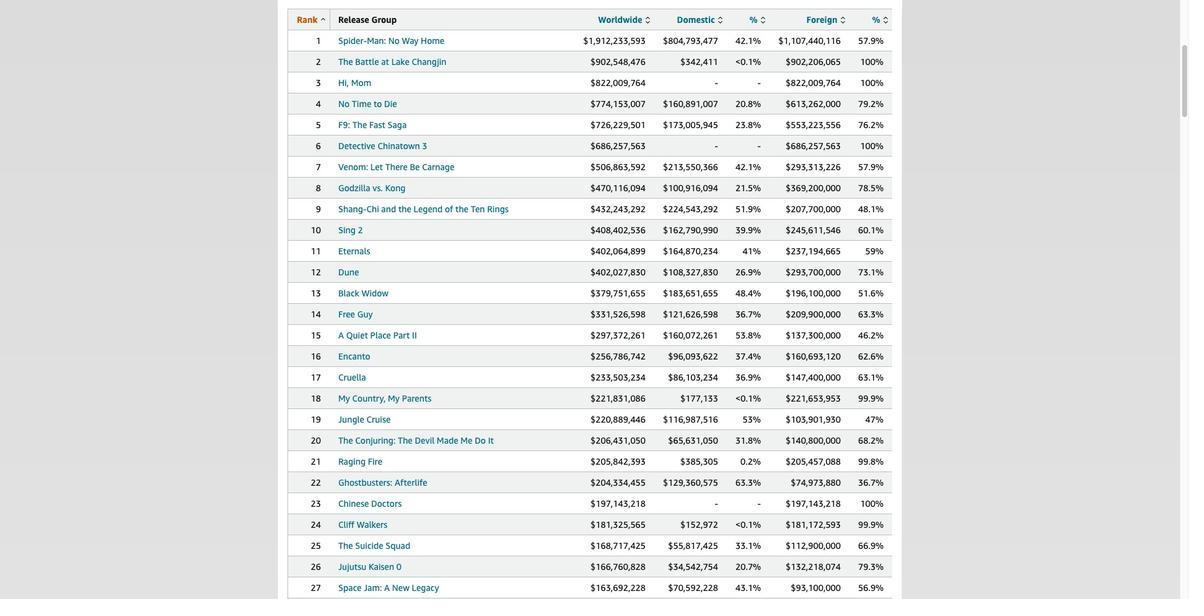 Task type: describe. For each thing, give the bounding box(es) containing it.
16
[[311, 351, 321, 362]]

$34,542,754
[[668, 562, 718, 573]]

48.4%
[[736, 288, 761, 299]]

changjin
[[412, 56, 447, 67]]

23.8%
[[736, 120, 761, 130]]

ii
[[412, 330, 417, 341]]

my country, my parents
[[338, 394, 432, 404]]

$173,005,945
[[663, 120, 718, 130]]

27
[[311, 583, 321, 594]]

$163,692,228
[[591, 583, 646, 594]]

0 horizontal spatial 36.7%
[[736, 309, 761, 320]]

18
[[311, 394, 321, 404]]

worldwide link
[[598, 14, 650, 25]]

2 % link from the left
[[872, 14, 888, 25]]

1 horizontal spatial 36.7%
[[858, 478, 884, 488]]

24
[[311, 520, 321, 531]]

dune link
[[338, 267, 359, 278]]

$342,411
[[681, 56, 718, 67]]

chinese doctors
[[338, 499, 402, 509]]

the left 'devil'
[[398, 436, 413, 446]]

no time to die
[[338, 99, 397, 109]]

12
[[311, 267, 321, 278]]

<0.1% for $342,411
[[736, 56, 761, 67]]

79.2%
[[858, 99, 884, 109]]

widow
[[362, 288, 389, 299]]

doctors
[[371, 499, 402, 509]]

$221,831,086
[[591, 394, 646, 404]]

$224,543,292
[[663, 204, 718, 214]]

space
[[338, 583, 362, 594]]

ghostbusters: afterlife
[[338, 478, 427, 488]]

41%
[[743, 246, 761, 257]]

25
[[311, 541, 321, 552]]

26
[[311, 562, 321, 573]]

% for 2nd '%' link from the right
[[750, 14, 758, 25]]

13
[[311, 288, 321, 299]]

1 my from the left
[[338, 394, 350, 404]]

the for conjuring:
[[338, 436, 353, 446]]

$902,206,065
[[786, 56, 841, 67]]

new
[[392, 583, 410, 594]]

9
[[316, 204, 321, 214]]

be
[[410, 162, 420, 172]]

shang-
[[338, 204, 367, 214]]

$160,693,120
[[786, 351, 841, 362]]

godzilla vs. kong link
[[338, 183, 406, 193]]

$237,194,665
[[786, 246, 841, 257]]

39.9%
[[736, 225, 761, 236]]

60.1%
[[858, 225, 884, 236]]

% for 2nd '%' link
[[872, 14, 880, 25]]

country,
[[352, 394, 386, 404]]

shang-chi and the legend of the ten rings
[[338, 204, 509, 214]]

$233,503,234
[[591, 372, 646, 383]]

$132,218,074
[[786, 562, 841, 573]]

48.1%
[[858, 204, 884, 214]]

the conjuring: the devil made me do it link
[[338, 436, 494, 446]]

chinatown
[[378, 141, 420, 151]]

$902,548,476
[[591, 56, 646, 67]]

spider-man: no way home link
[[338, 35, 444, 46]]

$1,912,233,593
[[583, 35, 646, 46]]

encanto link
[[338, 351, 370, 362]]

- down 23.8% in the right top of the page
[[758, 141, 761, 151]]

$160,072,261
[[663, 330, 718, 341]]

2 $822,009,764 from the left
[[786, 77, 841, 88]]

19
[[311, 415, 321, 425]]

1 horizontal spatial 63.3%
[[858, 309, 884, 320]]

the right f9:
[[352, 120, 367, 130]]

chi
[[367, 204, 379, 214]]

raging fire link
[[338, 457, 382, 467]]

venom: let there be carnage link
[[338, 162, 455, 172]]

f9: the fast saga
[[338, 120, 407, 130]]

encanto
[[338, 351, 370, 362]]

42.1% for $213,550,366
[[736, 162, 761, 172]]

detective
[[338, 141, 375, 151]]

the for battle
[[338, 56, 353, 67]]

fast
[[369, 120, 385, 130]]

$65,631,050
[[668, 436, 718, 446]]

4
[[316, 99, 321, 109]]

2 my from the left
[[388, 394, 400, 404]]

$152,972
[[681, 520, 718, 531]]

the suicide squad link
[[338, 541, 410, 552]]

$74,973,880
[[791, 478, 841, 488]]

100% for $197,143,218
[[860, 499, 884, 509]]

battle
[[355, 56, 379, 67]]

and
[[381, 204, 396, 214]]

2 the from the left
[[456, 204, 469, 214]]

$553,223,556
[[786, 120, 841, 130]]

$205,842,393
[[591, 457, 646, 467]]

$166,760,828
[[591, 562, 646, 573]]

53.8%
[[736, 330, 761, 341]]

parents
[[402, 394, 432, 404]]

15
[[311, 330, 321, 341]]

f9: the fast saga link
[[338, 120, 407, 130]]

space jam: a new legacy
[[338, 583, 439, 594]]

99.9% for $221,653,953
[[858, 394, 884, 404]]

worldwide
[[598, 14, 642, 25]]

1 $686,257,563 from the left
[[591, 141, 646, 151]]

part
[[393, 330, 410, 341]]

$402,027,830
[[591, 267, 646, 278]]

$205,457,088
[[786, 457, 841, 467]]

$1,107,440,116
[[779, 35, 841, 46]]

31.8%
[[736, 436, 761, 446]]

1 vertical spatial no
[[338, 99, 350, 109]]

21
[[311, 457, 321, 467]]

1
[[316, 35, 321, 46]]

sing 2 link
[[338, 225, 363, 236]]

<0.1% for $152,972
[[736, 520, 761, 531]]

$209,900,000
[[786, 309, 841, 320]]

domestic link
[[677, 14, 723, 25]]

- up 20.8%
[[758, 77, 761, 88]]

$213,550,366
[[663, 162, 718, 172]]

man:
[[367, 35, 386, 46]]

jungle
[[338, 415, 364, 425]]

jujutsu
[[338, 562, 366, 573]]

legend
[[414, 204, 443, 214]]

2 $686,257,563 from the left
[[786, 141, 841, 151]]

the for suicide
[[338, 541, 353, 552]]



Task type: locate. For each thing, give the bounding box(es) containing it.
42.1% up '21.5%'
[[736, 162, 761, 172]]

the down jungle
[[338, 436, 353, 446]]

no left time
[[338, 99, 350, 109]]

the right 'of'
[[456, 204, 469, 214]]

domestic
[[677, 14, 715, 25]]

2 % from the left
[[872, 14, 880, 25]]

0 horizontal spatial the
[[398, 204, 411, 214]]

0 horizontal spatial $686,257,563
[[591, 141, 646, 151]]

1 the from the left
[[398, 204, 411, 214]]

1 horizontal spatial the
[[456, 204, 469, 214]]

36.9%
[[736, 372, 761, 383]]

1 vertical spatial 3
[[422, 141, 427, 151]]

1 42.1% from the top
[[736, 35, 761, 46]]

lake
[[391, 56, 410, 67]]

$470,116,094
[[591, 183, 646, 193]]

0 horizontal spatial 63.3%
[[736, 478, 761, 488]]

the battle at lake changjin link
[[338, 56, 447, 67]]

99.9% up 66.9%
[[858, 520, 884, 531]]

suicide
[[355, 541, 383, 552]]

$96,093,622
[[668, 351, 718, 362]]

2 100% from the top
[[860, 77, 884, 88]]

0 horizontal spatial 2
[[316, 56, 321, 67]]

1 horizontal spatial $197,143,218
[[786, 499, 841, 509]]

rings
[[487, 204, 509, 214]]

1 57.9% from the top
[[858, 35, 884, 46]]

hi,
[[338, 77, 349, 88]]

% link right domestic link
[[750, 14, 765, 25]]

1 vertical spatial 2
[[358, 225, 363, 236]]

0 horizontal spatial 3
[[316, 77, 321, 88]]

63.3% down 0.2%
[[736, 478, 761, 488]]

<0.1%
[[736, 56, 761, 67], [736, 394, 761, 404], [736, 520, 761, 531]]

100% for $902,206,065
[[860, 56, 884, 67]]

$408,402,536
[[591, 225, 646, 236]]

3 up 4
[[316, 77, 321, 88]]

1 horizontal spatial %
[[872, 14, 880, 25]]

a left the quiet
[[338, 330, 344, 341]]

0 horizontal spatial %
[[750, 14, 758, 25]]

$822,009,764 down $902,548,476
[[591, 77, 646, 88]]

jujutsu kaisen 0
[[338, 562, 402, 573]]

time
[[352, 99, 371, 109]]

guy
[[357, 309, 373, 320]]

1 horizontal spatial $686,257,563
[[786, 141, 841, 151]]

$369,200,000
[[786, 183, 841, 193]]

the up hi,
[[338, 56, 353, 67]]

free
[[338, 309, 355, 320]]

0 vertical spatial 63.3%
[[858, 309, 884, 320]]

$256,786,742
[[591, 351, 646, 362]]

$177,133
[[681, 394, 718, 404]]

no left way
[[388, 35, 400, 46]]

57.9% for $293,313,226
[[858, 162, 884, 172]]

the conjuring: the devil made me do it
[[338, 436, 494, 446]]

% right foreign link
[[872, 14, 880, 25]]

1 99.9% from the top
[[858, 394, 884, 404]]

$197,143,218 up $181,172,593
[[786, 499, 841, 509]]

made
[[437, 436, 458, 446]]

1 horizontal spatial my
[[388, 394, 400, 404]]

release group
[[338, 14, 397, 25]]

$686,257,563 up $293,313,226
[[786, 141, 841, 151]]

$162,790,990
[[663, 225, 718, 236]]

my up jungle
[[338, 394, 350, 404]]

$293,700,000
[[786, 267, 841, 278]]

$204,334,455
[[591, 478, 646, 488]]

36.7% up '53.8%'
[[736, 309, 761, 320]]

rank link
[[297, 14, 325, 25], [297, 14, 325, 25]]

3 100% from the top
[[860, 141, 884, 151]]

1 vertical spatial 99.9%
[[858, 520, 884, 531]]

1 horizontal spatial no
[[388, 35, 400, 46]]

<0.1% up the 33.1%
[[736, 520, 761, 531]]

to
[[374, 99, 382, 109]]

2 $197,143,218 from the left
[[786, 499, 841, 509]]

2 42.1% from the top
[[736, 162, 761, 172]]

no time to die link
[[338, 99, 397, 109]]

57.9% for $1,107,440,116
[[858, 35, 884, 46]]

0 horizontal spatial a
[[338, 330, 344, 341]]

group
[[372, 14, 397, 25]]

-
[[715, 77, 718, 88], [758, 77, 761, 88], [715, 141, 718, 151], [758, 141, 761, 151], [715, 499, 718, 509], [758, 499, 761, 509]]

$121,626,598
[[663, 309, 718, 320]]

7
[[316, 162, 321, 172]]

99.9% for $181,172,593
[[858, 520, 884, 531]]

0 vertical spatial a
[[338, 330, 344, 341]]

% link
[[750, 14, 765, 25], [872, 14, 888, 25]]

$70,592,228
[[668, 583, 718, 594]]

0 vertical spatial 36.7%
[[736, 309, 761, 320]]

<0.1% for $177,133
[[736, 394, 761, 404]]

100% for $822,009,764
[[860, 77, 884, 88]]

57.9% up '78.5%'
[[858, 162, 884, 172]]

$385,305
[[681, 457, 718, 467]]

- down 0.2%
[[758, 499, 761, 509]]

%
[[750, 14, 758, 25], [872, 14, 880, 25]]

0 horizontal spatial $197,143,218
[[591, 499, 646, 509]]

sing 2
[[338, 225, 363, 236]]

raging
[[338, 457, 366, 467]]

1 vertical spatial 57.9%
[[858, 162, 884, 172]]

1 vertical spatial 63.3%
[[736, 478, 761, 488]]

<0.1% up 20.8%
[[736, 56, 761, 67]]

57.9% right $1,107,440,116
[[858, 35, 884, 46]]

99.8%
[[858, 457, 884, 467]]

a left new
[[384, 583, 390, 594]]

$686,257,563 down $726,229,501
[[591, 141, 646, 151]]

42.1% for $804,793,477
[[736, 35, 761, 46]]

0 horizontal spatial no
[[338, 99, 350, 109]]

$774,153,007
[[591, 99, 646, 109]]

$402,064,899
[[591, 246, 646, 257]]

- up $152,972
[[715, 499, 718, 509]]

black widow link
[[338, 288, 389, 299]]

1 100% from the top
[[860, 56, 884, 67]]

quiet
[[346, 330, 368, 341]]

1 $197,143,218 from the left
[[591, 499, 646, 509]]

<0.1% down '36.9%'
[[736, 394, 761, 404]]

1 $822,009,764 from the left
[[591, 77, 646, 88]]

73.1%
[[858, 267, 884, 278]]

1 vertical spatial a
[[384, 583, 390, 594]]

the down cliff at the left
[[338, 541, 353, 552]]

$197,143,218 down $204,334,455
[[591, 499, 646, 509]]

$207,700,000
[[786, 204, 841, 214]]

63.3% down '51.6%'
[[858, 309, 884, 320]]

0 vertical spatial 42.1%
[[736, 35, 761, 46]]

place
[[370, 330, 391, 341]]

100% for $686,257,563
[[860, 141, 884, 151]]

jujutsu kaisen 0 link
[[338, 562, 402, 573]]

$297,372,261
[[591, 330, 646, 341]]

2 vertical spatial <0.1%
[[736, 520, 761, 531]]

% link right foreign link
[[872, 14, 888, 25]]

0 vertical spatial no
[[388, 35, 400, 46]]

0 horizontal spatial my
[[338, 394, 350, 404]]

2 <0.1% from the top
[[736, 394, 761, 404]]

3 up carnage
[[422, 141, 427, 151]]

1 % link from the left
[[750, 14, 765, 25]]

33.1%
[[736, 541, 761, 552]]

0 vertical spatial 3
[[316, 77, 321, 88]]

0 horizontal spatial % link
[[750, 14, 765, 25]]

hi, mom link
[[338, 77, 371, 88]]

0 horizontal spatial $822,009,764
[[591, 77, 646, 88]]

$197,143,218
[[591, 499, 646, 509], [786, 499, 841, 509]]

99.9% down 63.1%
[[858, 394, 884, 404]]

11
[[311, 246, 321, 257]]

at
[[381, 56, 389, 67]]

$221,653,953
[[786, 394, 841, 404]]

0 vertical spatial 2
[[316, 56, 321, 67]]

1 horizontal spatial $822,009,764
[[786, 77, 841, 88]]

36.7% down 99.8%
[[858, 478, 884, 488]]

0 vertical spatial <0.1%
[[736, 56, 761, 67]]

22
[[311, 478, 321, 488]]

1 % from the left
[[750, 14, 758, 25]]

kong
[[385, 183, 406, 193]]

$245,611,546
[[786, 225, 841, 236]]

% right domestic link
[[750, 14, 758, 25]]

me
[[461, 436, 473, 446]]

- down $173,005,945
[[715, 141, 718, 151]]

$822,009,764 down $902,206,065
[[786, 77, 841, 88]]

1 vertical spatial 42.1%
[[736, 162, 761, 172]]

a
[[338, 330, 344, 341], [384, 583, 390, 594]]

1 vertical spatial 36.7%
[[858, 478, 884, 488]]

1 horizontal spatial % link
[[872, 14, 888, 25]]

42.1% right $804,793,477
[[736, 35, 761, 46]]

1 vertical spatial <0.1%
[[736, 394, 761, 404]]

release
[[338, 14, 369, 25]]

$160,891,007
[[663, 99, 718, 109]]

eternals
[[338, 246, 370, 257]]

2 down 1
[[316, 56, 321, 67]]

f9:
[[338, 120, 350, 130]]

4 100% from the top
[[860, 499, 884, 509]]

37.4%
[[736, 351, 761, 362]]

$103,901,930
[[786, 415, 841, 425]]

1 horizontal spatial 2
[[358, 225, 363, 236]]

2 right sing
[[358, 225, 363, 236]]

the right and
[[398, 204, 411, 214]]

$140,800,000
[[786, 436, 841, 446]]

it
[[488, 436, 494, 446]]

venom:
[[338, 162, 368, 172]]

3 <0.1% from the top
[[736, 520, 761, 531]]

vs.
[[373, 183, 383, 193]]

free guy link
[[338, 309, 373, 320]]

2
[[316, 56, 321, 67], [358, 225, 363, 236]]

die
[[384, 99, 397, 109]]

1 horizontal spatial a
[[384, 583, 390, 594]]

68.2%
[[858, 436, 884, 446]]

way
[[402, 35, 419, 46]]

0 vertical spatial 57.9%
[[858, 35, 884, 46]]

2 99.9% from the top
[[858, 520, 884, 531]]

1 <0.1% from the top
[[736, 56, 761, 67]]

- down $342,411
[[715, 77, 718, 88]]

black widow
[[338, 288, 389, 299]]

76.2%
[[858, 120, 884, 130]]

2 57.9% from the top
[[858, 162, 884, 172]]

0 vertical spatial 99.9%
[[858, 394, 884, 404]]

1 horizontal spatial 3
[[422, 141, 427, 151]]

20.7%
[[736, 562, 761, 573]]

my left parents at left bottom
[[388, 394, 400, 404]]

there
[[385, 162, 408, 172]]



Task type: vqa. For each thing, say whether or not it's contained in the screenshot.


